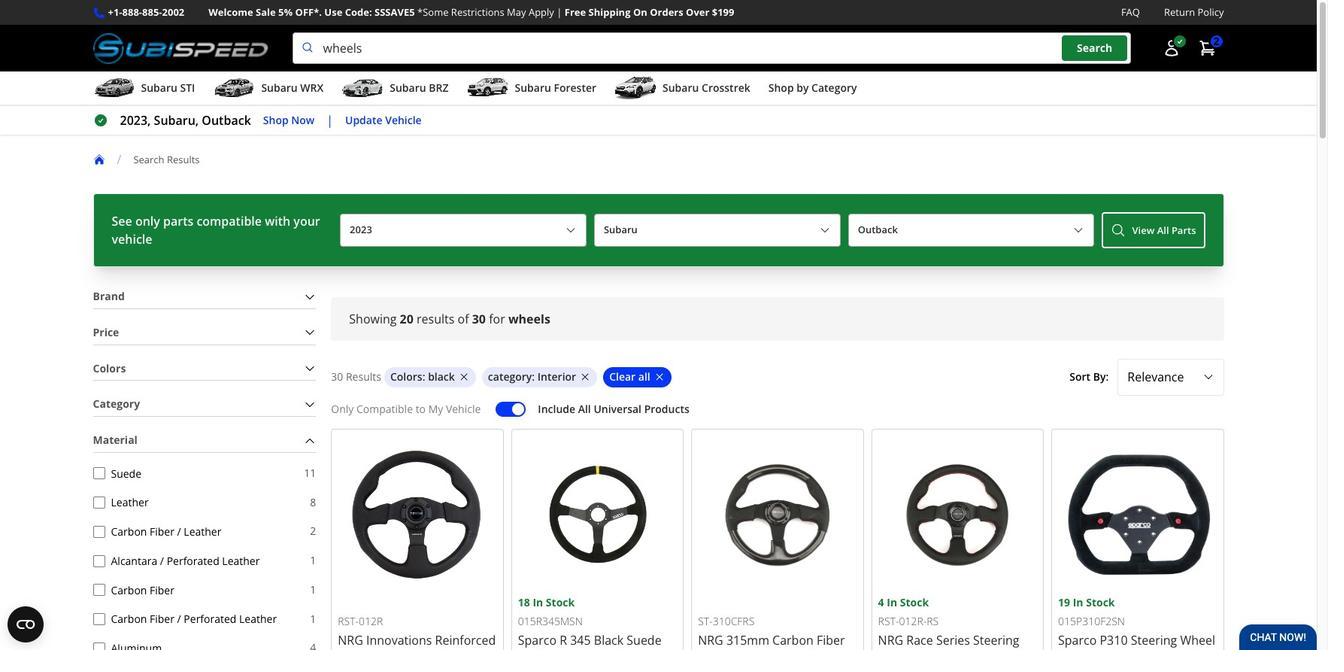 Task type: vqa. For each thing, say whether or not it's contained in the screenshot.


Task type: describe. For each thing, give the bounding box(es) containing it.
vehicle inside button
[[385, 113, 422, 127]]

012r
[[359, 614, 383, 628]]

of
[[458, 311, 469, 327]]

material
[[93, 433, 138, 447]]

price
[[93, 325, 119, 339]]

category button
[[93, 393, 316, 416]]

012r-
[[900, 614, 927, 628]]

0 vertical spatial perforated
[[167, 554, 219, 568]]

category for category
[[93, 397, 140, 411]]

2 inside button
[[1214, 34, 1220, 48]]

2023, subaru, outback
[[120, 112, 251, 129]]

open widget image
[[8, 606, 44, 643]]

all for universal
[[578, 402, 591, 416]]

universal
[[594, 402, 642, 416]]

clear
[[610, 369, 636, 384]]

: for colors
[[423, 369, 426, 384]]

free
[[565, 5, 586, 19]]

colors : black
[[390, 369, 455, 384]]

welcome
[[209, 5, 253, 19]]

/ down alcantara / perforated leather
[[177, 612, 181, 626]]

search results link
[[133, 152, 212, 166]]

Aluminum button
[[93, 642, 105, 650]]

30 results
[[331, 369, 381, 384]]

over
[[686, 5, 710, 19]]

: for category
[[532, 369, 535, 384]]

subaru crosstrek button
[[615, 75, 751, 105]]

sparco r 345 black suede steering wheel - universal image
[[518, 435, 677, 594]]

nrg race series steering wheel - universal image
[[879, 435, 1038, 594]]

results
[[417, 311, 455, 327]]

all
[[639, 369, 651, 384]]

select... image
[[1203, 371, 1215, 383]]

view all parts
[[1133, 224, 1197, 237]]

2023,
[[120, 112, 151, 129]]

faq link
[[1122, 5, 1141, 20]]

sti
[[180, 81, 195, 95]]

18 in stock 015r345msn sparco r 345 black suede
[[518, 595, 665, 650]]

rs
[[927, 614, 939, 628]]

results for 30 results
[[346, 369, 381, 384]]

all for parts
[[1158, 224, 1170, 237]]

carbon fiber
[[111, 583, 175, 597]]

shop by category
[[769, 81, 857, 95]]

brand
[[93, 289, 125, 303]]

subaru for subaru crosstrek
[[663, 81, 699, 95]]

code:
[[345, 5, 372, 19]]

1 vertical spatial perforated
[[184, 612, 237, 626]]

4
[[879, 595, 885, 609]]

wrx
[[301, 81, 324, 95]]

select model image
[[1073, 224, 1085, 236]]

/ right home icon
[[117, 151, 121, 168]]

stock for r
[[546, 595, 575, 609]]

subaru wrx button
[[213, 75, 324, 105]]

welcome sale 5% off*. use code: sssave5
[[209, 5, 415, 19]]

a subaru forester thumbnail image image
[[467, 77, 509, 99]]

nrg for nrg 315mm carbon fiber
[[698, 632, 724, 649]]

colors for colors
[[93, 361, 126, 375]]

only compatible to my vehicle
[[331, 402, 481, 416]]

now
[[291, 113, 315, 127]]

restrictions
[[451, 5, 505, 19]]

1 horizontal spatial vehicle
[[446, 402, 481, 416]]

fiber for carbon fiber / leather
[[150, 524, 175, 539]]

results for search results
[[167, 152, 200, 166]]

888-
[[122, 5, 142, 19]]

include
[[538, 402, 576, 416]]

Alcantara / Perforated Leather button
[[93, 555, 105, 567]]

category : interior
[[488, 369, 576, 384]]

return policy link
[[1165, 5, 1225, 20]]

885-
[[142, 5, 162, 19]]

see
[[112, 213, 132, 230]]

0 horizontal spatial suede
[[111, 466, 142, 480]]

+1-
[[108, 5, 122, 19]]

select make image
[[819, 224, 831, 236]]

sale
[[256, 5, 276, 19]]

shop for shop by category
[[769, 81, 794, 95]]

sparco p310 steering wheel - universal image
[[1059, 435, 1218, 594]]

015r345msn
[[518, 614, 583, 628]]

Suede button
[[93, 467, 105, 480]]

st-
[[698, 614, 713, 628]]

colors button
[[93, 357, 316, 380]]

suede inside 18 in stock 015r345msn sparco r 345 black suede
[[627, 632, 662, 649]]

subaru for subaru wrx
[[261, 81, 298, 95]]

apply
[[529, 5, 554, 19]]

2 button
[[1192, 33, 1225, 63]]

only
[[331, 402, 354, 416]]

update
[[345, 113, 383, 127]]

my
[[429, 402, 443, 416]]

shop for shop now
[[263, 113, 289, 127]]

sort
[[1070, 369, 1091, 384]]

wheels
[[509, 311, 551, 327]]

search for search results
[[133, 152, 164, 166]]

1 for perforated
[[310, 611, 316, 626]]

subaru brz button
[[342, 75, 449, 105]]

wheel
[[1181, 632, 1216, 649]]

steering inside 4 in stock rst-012r-rs nrg race series steering
[[974, 632, 1020, 649]]

4 in stock rst-012r-rs nrg race series steering
[[879, 595, 1020, 650]]

compatible
[[357, 402, 413, 416]]

1 horizontal spatial |
[[557, 5, 562, 19]]

vehicle
[[112, 231, 152, 248]]

in for nrg race series steering
[[887, 595, 898, 609]]

345
[[571, 632, 591, 649]]

rst-012r nrg innovations reinforced
[[338, 614, 496, 650]]

race
[[907, 632, 934, 649]]

fiber for carbon fiber / perforated leather
[[150, 612, 175, 626]]

only
[[135, 213, 160, 230]]

steering inside '19 in stock 015p310f2sn sparco p310 steering wheel'
[[1131, 632, 1178, 649]]

carbon fiber / leather
[[111, 524, 222, 539]]

a subaru sti thumbnail image image
[[93, 77, 135, 99]]

fiber for carbon fiber
[[150, 583, 175, 597]]

shop by category button
[[769, 75, 857, 105]]

/ right 'alcantara'
[[160, 554, 164, 568]]

clear all
[[610, 369, 651, 384]]

subaru brz
[[390, 81, 449, 95]]

r
[[560, 632, 567, 649]]

sssave5
[[375, 5, 415, 19]]

to
[[416, 402, 426, 416]]

compatible
[[197, 213, 262, 230]]

rst- inside rst-012r nrg innovations reinforced
[[338, 614, 359, 628]]

for
[[489, 311, 505, 327]]

search results
[[133, 152, 200, 166]]

update vehicle
[[345, 113, 422, 127]]

update vehicle button
[[345, 112, 422, 129]]

subaru,
[[154, 112, 199, 129]]



Task type: locate. For each thing, give the bounding box(es) containing it.
carbon for carbon fiber / perforated leather
[[111, 612, 147, 626]]

0 vertical spatial shop
[[769, 81, 794, 95]]

carbon right carbon fiber / perforated leather button
[[111, 612, 147, 626]]

1 horizontal spatial search
[[1078, 41, 1113, 55]]

/ up alcantara / perforated leather
[[177, 524, 181, 539]]

subaru for subaru brz
[[390, 81, 426, 95]]

search for search
[[1078, 41, 1113, 55]]

colors
[[93, 361, 126, 375], [390, 369, 423, 384]]

include all universal products
[[538, 402, 690, 416]]

perforated down alcantara / perforated leather
[[184, 612, 237, 626]]

:
[[423, 369, 426, 384], [532, 369, 535, 384]]

1 1 from the top
[[310, 553, 316, 567]]

subaru crosstrek
[[663, 81, 751, 95]]

1 rst- from the left
[[338, 614, 359, 628]]

5 subaru from the left
[[663, 81, 699, 95]]

0 horizontal spatial shop
[[263, 113, 289, 127]]

a subaru crosstrek thumbnail image image
[[615, 77, 657, 99]]

1 horizontal spatial results
[[346, 369, 381, 384]]

1 nrg from the left
[[338, 632, 363, 649]]

*some restrictions may apply | free shipping on orders over $199
[[418, 5, 735, 19]]

parts
[[1172, 224, 1197, 237]]

1 subaru from the left
[[141, 81, 177, 95]]

brand button
[[93, 285, 316, 308]]

results
[[167, 152, 200, 166], [346, 369, 381, 384]]

2 vertical spatial 1
[[310, 611, 316, 626]]

sparco down 015p310f2sn
[[1059, 632, 1097, 649]]

in for sparco r 345 black suede
[[533, 595, 543, 609]]

0 horizontal spatial vehicle
[[385, 113, 422, 127]]

2 sparco from the left
[[1059, 632, 1097, 649]]

sparco inside 18 in stock 015r345msn sparco r 345 black suede
[[518, 632, 557, 649]]

0 vertical spatial results
[[167, 152, 200, 166]]

stock inside 4 in stock rst-012r-rs nrg race series steering
[[901, 595, 929, 609]]

3 nrg from the left
[[879, 632, 904, 649]]

015p310f2sn
[[1059, 614, 1126, 628]]

1 horizontal spatial rst-
[[879, 614, 900, 628]]

sparco for sparco r 345 black suede
[[518, 632, 557, 649]]

1 sparco from the left
[[518, 632, 557, 649]]

subaru inside subaru crosstrek dropdown button
[[663, 81, 699, 95]]

1 in from the left
[[533, 595, 543, 609]]

stock up 015p310f2sn
[[1087, 595, 1116, 609]]

8
[[310, 495, 316, 509]]

brz
[[429, 81, 449, 95]]

3 stock from the left
[[1087, 595, 1116, 609]]

1 vertical spatial |
[[327, 112, 333, 129]]

0 vertical spatial all
[[1158, 224, 1170, 237]]

subaru forester
[[515, 81, 597, 95]]

30 up the only
[[331, 369, 343, 384]]

suede right suede button
[[111, 466, 142, 480]]

stock for p310
[[1087, 595, 1116, 609]]

your
[[294, 213, 320, 230]]

3 1 from the top
[[310, 611, 316, 626]]

stock inside '19 in stock 015p310f2sn sparco p310 steering wheel'
[[1087, 595, 1116, 609]]

2 steering from the left
[[1131, 632, 1178, 649]]

in inside '19 in stock 015p310f2sn sparco p310 steering wheel'
[[1074, 595, 1084, 609]]

innovations
[[366, 632, 432, 649]]

0 horizontal spatial 30
[[331, 369, 343, 384]]

1 horizontal spatial sparco
[[1059, 632, 1097, 649]]

nrg left race
[[879, 632, 904, 649]]

1 vertical spatial category
[[93, 397, 140, 411]]

by:
[[1094, 369, 1109, 384]]

category for category : interior
[[488, 369, 532, 384]]

0 vertical spatial vehicle
[[385, 113, 422, 127]]

material button
[[93, 429, 316, 452]]

orders
[[650, 5, 684, 19]]

subaru for subaru sti
[[141, 81, 177, 95]]

1 horizontal spatial shop
[[769, 81, 794, 95]]

0 horizontal spatial :
[[423, 369, 426, 384]]

0 horizontal spatial colors
[[93, 361, 126, 375]]

1 horizontal spatial steering
[[1131, 632, 1178, 649]]

Select Model button
[[849, 214, 1095, 247]]

category
[[812, 81, 857, 95]]

0 vertical spatial 2
[[1214, 34, 1220, 48]]

subaru inside subaru brz 'dropdown button'
[[390, 81, 426, 95]]

stock for rs
[[901, 595, 929, 609]]

off*.
[[295, 5, 322, 19]]

2002
[[162, 5, 185, 19]]

subaru left forester
[[515, 81, 551, 95]]

1 horizontal spatial 2
[[1214, 34, 1220, 48]]

colors up only compatible to my vehicle
[[390, 369, 423, 384]]

interior
[[538, 369, 576, 384]]

faq
[[1122, 5, 1141, 19]]

a subaru wrx thumbnail image image
[[213, 77, 255, 99]]

0 horizontal spatial in
[[533, 595, 543, 609]]

1 vertical spatial 30
[[331, 369, 343, 384]]

results up compatible
[[346, 369, 381, 384]]

outback
[[202, 112, 251, 129]]

1 horizontal spatial 30
[[472, 311, 486, 327]]

in for sparco p310 steering wheel
[[1074, 595, 1084, 609]]

1 horizontal spatial suede
[[627, 632, 662, 649]]

perforated
[[167, 554, 219, 568], [184, 612, 237, 626]]

colors for colors : black
[[390, 369, 423, 384]]

| right now
[[327, 112, 333, 129]]

sort by:
[[1070, 369, 1109, 384]]

in inside 4 in stock rst-012r-rs nrg race series steering
[[887, 595, 898, 609]]

0 vertical spatial suede
[[111, 466, 142, 480]]

3 in from the left
[[1074, 595, 1084, 609]]

4 subaru from the left
[[515, 81, 551, 95]]

0 horizontal spatial results
[[167, 152, 200, 166]]

button image
[[1163, 39, 1181, 57]]

subaru left sti
[[141, 81, 177, 95]]

subaru inside the subaru forester dropdown button
[[515, 81, 551, 95]]

0 horizontal spatial sparco
[[518, 632, 557, 649]]

products
[[645, 402, 690, 416]]

category
[[488, 369, 532, 384], [93, 397, 140, 411]]

: left interior
[[532, 369, 535, 384]]

Select Year button
[[340, 214, 587, 247]]

: left black
[[423, 369, 426, 384]]

carbon
[[111, 524, 147, 539], [111, 583, 147, 597], [111, 612, 147, 626], [773, 632, 814, 649]]

forester
[[554, 81, 597, 95]]

all right include
[[578, 402, 591, 416]]

carbon down 'alcantara'
[[111, 583, 147, 597]]

search button
[[1063, 36, 1128, 61]]

carbon fiber / perforated leather
[[111, 612, 277, 626]]

suede
[[111, 466, 142, 480], [627, 632, 662, 649]]

stock up 015r345msn on the left bottom
[[546, 595, 575, 609]]

1 vertical spatial all
[[578, 402, 591, 416]]

return
[[1165, 5, 1196, 19]]

2 in from the left
[[887, 595, 898, 609]]

2 rst- from the left
[[879, 614, 900, 628]]

subaru sti button
[[93, 75, 195, 105]]

1 vertical spatial search
[[133, 152, 164, 166]]

2 stock from the left
[[901, 595, 929, 609]]

3 subaru from the left
[[390, 81, 426, 95]]

select year image
[[565, 224, 577, 236]]

black
[[428, 369, 455, 384]]

results down 2023, subaru, outback
[[167, 152, 200, 166]]

0 horizontal spatial 2
[[310, 524, 316, 538]]

in right 18
[[533, 595, 543, 609]]

carbon up 'alcantara'
[[111, 524, 147, 539]]

shop left by
[[769, 81, 794, 95]]

0 horizontal spatial category
[[93, 397, 140, 411]]

sparco inside '19 in stock 015p310f2sn sparco p310 steering wheel'
[[1059, 632, 1097, 649]]

stock inside 18 in stock 015r345msn sparco r 345 black suede
[[546, 595, 575, 609]]

carbon inside st-310cfrs nrg 315mm carbon fiber
[[773, 632, 814, 649]]

nrg down the st-
[[698, 632, 724, 649]]

nrg down 012r
[[338, 632, 363, 649]]

1 horizontal spatial in
[[887, 595, 898, 609]]

2 down 8
[[310, 524, 316, 538]]

1 horizontal spatial stock
[[901, 595, 929, 609]]

nrg innovations reinforced steering wheel - leather steering wheel 320mm w/ black stitch image
[[338, 435, 497, 594]]

0 horizontal spatial nrg
[[338, 632, 363, 649]]

category up material
[[93, 397, 140, 411]]

a subaru brz thumbnail image image
[[342, 77, 384, 99]]

steering
[[974, 632, 1020, 649], [1131, 632, 1178, 649]]

1 vertical spatial 2
[[310, 524, 316, 538]]

view all parts button
[[1103, 212, 1206, 248]]

series
[[937, 632, 971, 649]]

crosstrek
[[702, 81, 751, 95]]

0 vertical spatial 30
[[472, 311, 486, 327]]

nrg inside rst-012r nrg innovations reinforced
[[338, 632, 363, 649]]

2 horizontal spatial nrg
[[879, 632, 904, 649]]

steering right p310 at the bottom
[[1131, 632, 1178, 649]]

+1-888-885-2002
[[108, 5, 185, 19]]

2 1 from the top
[[310, 582, 316, 597]]

home image
[[93, 154, 105, 166]]

subaru inside 'subaru sti' dropdown button
[[141, 81, 177, 95]]

*some
[[418, 5, 449, 19]]

1 horizontal spatial nrg
[[698, 632, 724, 649]]

suede right black
[[627, 632, 662, 649]]

use
[[325, 5, 343, 19]]

all right the view
[[1158, 224, 1170, 237]]

subaru left brz
[[390, 81, 426, 95]]

price button
[[93, 321, 316, 344]]

stock up 012r-
[[901, 595, 929, 609]]

nrg inside 4 in stock rst-012r-rs nrg race series steering
[[879, 632, 904, 649]]

steering right series
[[974, 632, 1020, 649]]

0 vertical spatial search
[[1078, 41, 1113, 55]]

0 horizontal spatial all
[[578, 402, 591, 416]]

sparco down 015r345msn on the left bottom
[[518, 632, 557, 649]]

in
[[533, 595, 543, 609], [887, 595, 898, 609], [1074, 595, 1084, 609]]

shop now
[[263, 113, 315, 127]]

in right 19
[[1074, 595, 1084, 609]]

subaru for subaru forester
[[515, 81, 551, 95]]

parts
[[163, 213, 194, 230]]

Select Make button
[[594, 214, 841, 247]]

subaru inside the subaru wrx dropdown button
[[261, 81, 298, 95]]

fiber inside st-310cfrs nrg 315mm carbon fiber
[[817, 632, 845, 649]]

5%
[[278, 5, 293, 19]]

2 horizontal spatial stock
[[1087, 595, 1116, 609]]

rst- inside 4 in stock rst-012r-rs nrg race series steering
[[879, 614, 900, 628]]

perforated down carbon fiber / leather
[[167, 554, 219, 568]]

in right '4'
[[887, 595, 898, 609]]

subispeed logo image
[[93, 32, 268, 64]]

1 horizontal spatial all
[[1158, 224, 1170, 237]]

showing 20 results of 30 for wheels
[[349, 311, 551, 327]]

0 vertical spatial category
[[488, 369, 532, 384]]

carbon right 315mm
[[773, 632, 814, 649]]

2 horizontal spatial in
[[1074, 595, 1084, 609]]

stock
[[546, 595, 575, 609], [901, 595, 929, 609], [1087, 595, 1116, 609]]

search
[[1078, 41, 1113, 55], [133, 152, 164, 166]]

2 down policy
[[1214, 34, 1220, 48]]

Leather button
[[93, 497, 105, 509]]

/
[[117, 151, 121, 168], [177, 524, 181, 539], [160, 554, 164, 568], [177, 612, 181, 626]]

0 vertical spatial 1
[[310, 553, 316, 567]]

shop inside shop by category dropdown button
[[769, 81, 794, 95]]

search inside search button
[[1078, 41, 1113, 55]]

1 vertical spatial vehicle
[[446, 402, 481, 416]]

19
[[1059, 595, 1071, 609]]

0 horizontal spatial rst-
[[338, 614, 359, 628]]

carbon for carbon fiber / leather
[[111, 524, 147, 539]]

$199
[[712, 5, 735, 19]]

0 vertical spatial |
[[557, 5, 562, 19]]

1 vertical spatial suede
[[627, 632, 662, 649]]

Carbon Fiber button
[[93, 584, 105, 596]]

| left free
[[557, 5, 562, 19]]

1 : from the left
[[423, 369, 426, 384]]

nrg 315mm carbon fiber steering wheel with red stitching - universal image
[[698, 435, 858, 594]]

st-310cfrs nrg 315mm carbon fiber
[[698, 614, 845, 650]]

p310
[[1100, 632, 1128, 649]]

sparco for sparco p310 steering wheel
[[1059, 632, 1097, 649]]

with
[[265, 213, 291, 230]]

1 steering from the left
[[974, 632, 1020, 649]]

18
[[518, 595, 530, 609]]

30 right of
[[472, 311, 486, 327]]

0 horizontal spatial stock
[[546, 595, 575, 609]]

1 horizontal spatial :
[[532, 369, 535, 384]]

category left interior
[[488, 369, 532, 384]]

showing
[[349, 311, 397, 327]]

2 subaru from the left
[[261, 81, 298, 95]]

carbon for carbon fiber
[[111, 583, 147, 597]]

0 horizontal spatial steering
[[974, 632, 1020, 649]]

1 vertical spatial shop
[[263, 113, 289, 127]]

nrg for nrg innovations reinforced
[[338, 632, 363, 649]]

shipping
[[589, 5, 631, 19]]

all inside button
[[1158, 224, 1170, 237]]

0 horizontal spatial |
[[327, 112, 333, 129]]

policy
[[1198, 5, 1225, 19]]

view
[[1133, 224, 1155, 237]]

by
[[797, 81, 809, 95]]

Select... button
[[1118, 359, 1225, 395]]

subaru left crosstrek
[[663, 81, 699, 95]]

in inside 18 in stock 015r345msn sparco r 345 black suede
[[533, 595, 543, 609]]

subaru left wrx
[[261, 81, 298, 95]]

category inside dropdown button
[[93, 397, 140, 411]]

reinforced
[[435, 632, 496, 649]]

1 horizontal spatial category
[[488, 369, 532, 384]]

Carbon Fiber / Perforated Leather button
[[93, 613, 105, 625]]

0 horizontal spatial search
[[133, 152, 164, 166]]

vehicle right my
[[446, 402, 481, 416]]

black
[[594, 632, 624, 649]]

shop inside shop now link
[[263, 113, 289, 127]]

1 horizontal spatial colors
[[390, 369, 423, 384]]

2 nrg from the left
[[698, 632, 724, 649]]

1 vertical spatial 1
[[310, 582, 316, 597]]

shop left now
[[263, 113, 289, 127]]

colors down price
[[93, 361, 126, 375]]

2 : from the left
[[532, 369, 535, 384]]

1 stock from the left
[[546, 595, 575, 609]]

alcantara
[[111, 554, 157, 568]]

1
[[310, 553, 316, 567], [310, 582, 316, 597], [310, 611, 316, 626]]

1 vertical spatial results
[[346, 369, 381, 384]]

vehicle down subaru brz 'dropdown button'
[[385, 113, 422, 127]]

subaru wrx
[[261, 81, 324, 95]]

colors inside dropdown button
[[93, 361, 126, 375]]

Carbon Fiber / Leather button
[[93, 526, 105, 538]]

1 for leather
[[310, 553, 316, 567]]

return policy
[[1165, 5, 1225, 19]]

search input field
[[292, 32, 1131, 64]]

nrg inside st-310cfrs nrg 315mm carbon fiber
[[698, 632, 724, 649]]



